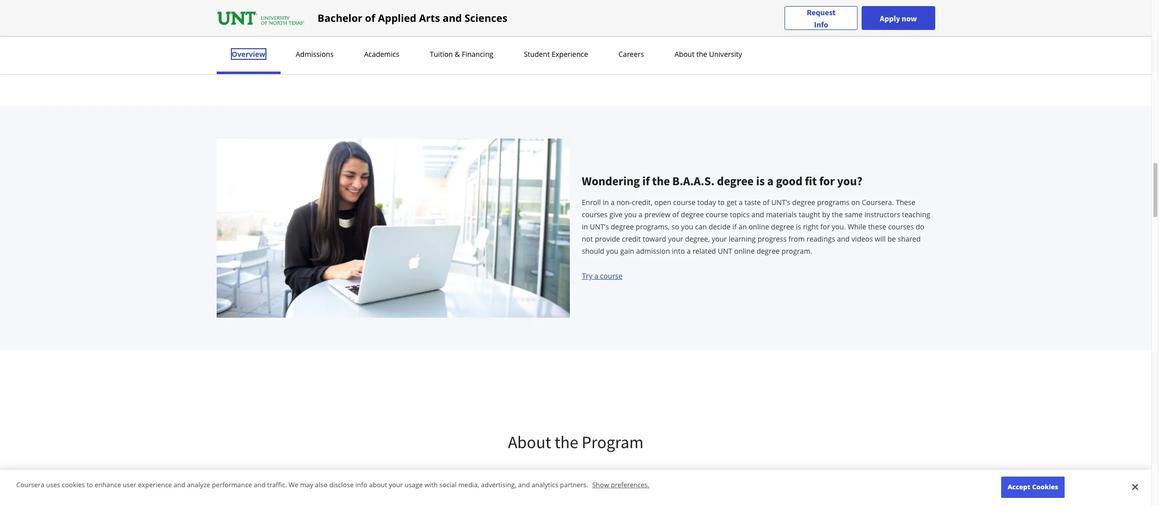 Task type: locate. For each thing, give the bounding box(es) containing it.
analyze
[[187, 481, 210, 490]]

of
[[365, 11, 376, 25], [763, 198, 770, 207], [673, 210, 679, 220]]

courses) for professional certificate (8 courses)
[[503, 36, 532, 44]]

if inside enroll in a non-credit, open course today to get a taste of unt's degree programs on coursera. these courses give you a preview of degree course topics and materials taught by the same instructors teaching in unt's degree programs, so you can decide if an online degree is right for you. while these courses do not provide credit toward your degree, your learning progress from readings and videos will be shared should you gain admission into a related unt online degree program.
[[733, 222, 737, 232]]

careers link
[[616, 49, 648, 59]]

about the university link
[[672, 49, 746, 59]]

0 horizontal spatial courses
[[582, 210, 608, 220]]

a left the non-
[[611, 198, 615, 207]]

your down decide
[[712, 234, 727, 244]]

1 vertical spatial if
[[733, 222, 737, 232]]

0 horizontal spatial unt's
[[590, 222, 609, 232]]

and down taste
[[752, 210, 765, 220]]

show
[[593, 481, 609, 490]]

0 horizontal spatial about
[[508, 432, 552, 453]]

2 courses) from the left
[[503, 36, 532, 44]]

in
[[603, 198, 609, 207], [582, 222, 588, 232]]

about for about the program
[[508, 432, 552, 453]]

info
[[815, 19, 829, 29]]

courses) for professional certificate (6 courses)
[[324, 36, 353, 44]]

courses) right (6
[[324, 36, 353, 44]]

to right cookies
[[87, 481, 93, 490]]

online down learning on the top right of page
[[735, 246, 755, 256]]

a right try
[[595, 271, 599, 281]]

1 vertical spatial is
[[796, 222, 802, 232]]

2 vertical spatial you
[[607, 246, 619, 256]]

apply now
[[880, 13, 918, 23]]

1 vertical spatial of
[[763, 198, 770, 207]]

enroll in a non-credit, open course today to get a taste of unt's degree programs on coursera. these courses give you a preview of degree course topics and materials taught by the same instructors teaching in unt's degree programs, so you can decide if an online degree is right for you. while these courses do not provide credit toward your degree, your learning progress from readings and videos will be shared should you gain admission into a related unt online degree program.
[[582, 198, 931, 256]]

the up open
[[653, 173, 670, 189]]

student experience
[[524, 49, 588, 59]]

to
[[718, 198, 725, 207], [87, 481, 93, 490]]

about
[[369, 481, 387, 490]]

enhance
[[95, 481, 121, 490]]

you
[[625, 210, 637, 220], [681, 222, 694, 232], [607, 246, 619, 256]]

open
[[655, 198, 672, 207]]

and
[[443, 11, 462, 25], [752, 210, 765, 220], [838, 234, 850, 244], [174, 481, 185, 490], [254, 481, 266, 490], [518, 481, 530, 490]]

and left analytics
[[518, 481, 530, 490]]

is up taste
[[757, 173, 765, 189]]

may
[[300, 481, 313, 490]]

we
[[289, 481, 299, 490]]

academics
[[364, 49, 400, 59]]

2 vertical spatial of
[[673, 210, 679, 220]]

will
[[875, 234, 886, 244]]

2 certificate from the left
[[458, 36, 494, 44]]

for down by
[[821, 222, 830, 232]]

try a course link
[[582, 271, 623, 281]]

courses) right (8
[[503, 36, 532, 44]]

if
[[643, 173, 650, 189], [733, 222, 737, 232]]

wondering if the b.a.a.s. degree is a good fit for you?
[[582, 173, 863, 189]]

0 horizontal spatial your
[[389, 481, 403, 490]]

give
[[610, 210, 623, 220]]

0 horizontal spatial to
[[87, 481, 93, 490]]

professional for professional certificate (8 courses)
[[413, 36, 457, 44]]

0 vertical spatial to
[[718, 198, 725, 207]]

1 vertical spatial you
[[681, 222, 694, 232]]

courses
[[582, 210, 608, 220], [889, 222, 914, 232]]

0 horizontal spatial certificate
[[279, 36, 316, 44]]

you down the non-
[[625, 210, 637, 220]]

learning
[[729, 234, 756, 244]]

course
[[674, 198, 696, 207], [706, 210, 729, 220], [600, 271, 623, 281]]

professional certificate (6 courses) link
[[222, 0, 392, 53]]

1 horizontal spatial courses)
[[503, 36, 532, 44]]

your
[[668, 234, 684, 244], [712, 234, 727, 244], [389, 481, 403, 490]]

academics link
[[361, 49, 403, 59]]

2 horizontal spatial you
[[681, 222, 694, 232]]

0 vertical spatial course
[[674, 198, 696, 207]]

0 vertical spatial about
[[675, 49, 695, 59]]

accept cookies
[[1008, 483, 1059, 492]]

courses down enroll
[[582, 210, 608, 220]]

1 vertical spatial for
[[821, 222, 830, 232]]

1 horizontal spatial if
[[733, 222, 737, 232]]

so
[[672, 222, 680, 232]]

arts
[[419, 11, 440, 25]]

in up not
[[582, 222, 588, 232]]

certificate up admissions link
[[279, 36, 316, 44]]

traffic.
[[267, 481, 287, 490]]

1 horizontal spatial certificate
[[458, 36, 494, 44]]

good
[[776, 173, 803, 189]]

the right by
[[832, 210, 843, 220]]

get
[[727, 198, 737, 207]]

can
[[696, 222, 707, 232]]

overview
[[232, 49, 265, 59]]

professional up tuition
[[413, 36, 457, 44]]

you down provide
[[607, 246, 619, 256]]

1 horizontal spatial your
[[668, 234, 684, 244]]

your inside 'privacy' alert dialog
[[389, 481, 403, 490]]

if left 'an'
[[733, 222, 737, 232]]

professional certificate (6 courses)
[[234, 36, 353, 44]]

and left analyze
[[174, 481, 185, 490]]

of left 'applied'
[[365, 11, 376, 25]]

1 vertical spatial unt's
[[590, 222, 609, 232]]

for inside enroll in a non-credit, open course today to get a taste of unt's degree programs on coursera. these courses give you a preview of degree course topics and materials taught by the same instructors teaching in unt's degree programs, so you can decide if an online degree is right for you. while these courses do not provide credit toward your degree, your learning progress from readings and videos will be shared should you gain admission into a related unt online degree program.
[[821, 222, 830, 232]]

course right try
[[600, 271, 623, 281]]

about
[[675, 49, 695, 59], [508, 432, 552, 453]]

0 horizontal spatial courses)
[[324, 36, 353, 44]]

certificate up 'financing' on the top left of page
[[458, 36, 494, 44]]

fit
[[805, 173, 817, 189]]

professional up overview
[[234, 36, 278, 44]]

courses)
[[324, 36, 353, 44], [503, 36, 532, 44]]

taste
[[745, 198, 761, 207]]

0 vertical spatial courses
[[582, 210, 608, 220]]

admissions link
[[293, 49, 337, 59]]

about up analytics
[[508, 432, 552, 453]]

taught
[[799, 210, 821, 220]]

the inside enroll in a non-credit, open course today to get a taste of unt's degree programs on coursera. these courses give you a preview of degree course topics and materials taught by the same instructors teaching in unt's degree programs, so you can decide if an online degree is right for you. while these courses do not provide credit toward your degree, your learning progress from readings and videos will be shared should you gain admission into a related unt online degree program.
[[832, 210, 843, 220]]

toward
[[643, 234, 667, 244]]

1 horizontal spatial in
[[603, 198, 609, 207]]

be
[[888, 234, 896, 244]]

of up so
[[673, 210, 679, 220]]

1 horizontal spatial of
[[673, 210, 679, 220]]

0 vertical spatial of
[[365, 11, 376, 25]]

0 horizontal spatial course
[[600, 271, 623, 281]]

to inside 'privacy' alert dialog
[[87, 481, 93, 490]]

coursera
[[16, 481, 44, 490]]

these
[[896, 198, 916, 207]]

online right 'an'
[[749, 222, 770, 232]]

b.a.a.s.
[[673, 173, 715, 189]]

if up credit,
[[643, 173, 650, 189]]

professional for professional certificate (6 courses)
[[234, 36, 278, 44]]

course up decide
[[706, 210, 729, 220]]

0 horizontal spatial in
[[582, 222, 588, 232]]

unt's up provide
[[590, 222, 609, 232]]

a right get
[[739, 198, 743, 207]]

a left good
[[768, 173, 774, 189]]

of right taste
[[763, 198, 770, 207]]

0 horizontal spatial professional
[[234, 36, 278, 44]]

your right about
[[389, 481, 403, 490]]

1 horizontal spatial unt's
[[772, 198, 791, 207]]

1 horizontal spatial you
[[625, 210, 637, 220]]

1 vertical spatial about
[[508, 432, 552, 453]]

should
[[582, 246, 605, 256]]

you right so
[[681, 222, 694, 232]]

2 horizontal spatial of
[[763, 198, 770, 207]]

1 vertical spatial in
[[582, 222, 588, 232]]

0 horizontal spatial is
[[757, 173, 765, 189]]

the
[[697, 49, 708, 59], [653, 173, 670, 189], [832, 210, 843, 220], [555, 432, 579, 453]]

about left university
[[675, 49, 695, 59]]

overview link
[[229, 49, 268, 59]]

1 horizontal spatial professional
[[413, 36, 457, 44]]

in right enroll
[[603, 198, 609, 207]]

bachelor
[[318, 11, 363, 25]]

certificate for (8
[[458, 36, 494, 44]]

topics
[[730, 210, 750, 220]]

&
[[455, 49, 460, 59]]

2 horizontal spatial course
[[706, 210, 729, 220]]

1 horizontal spatial courses
[[889, 222, 914, 232]]

1 vertical spatial courses
[[889, 222, 914, 232]]

1 vertical spatial to
[[87, 481, 93, 490]]

course right open
[[674, 198, 696, 207]]

1 horizontal spatial about
[[675, 49, 695, 59]]

try a course
[[582, 271, 623, 281]]

2 horizontal spatial your
[[712, 234, 727, 244]]

2 professional from the left
[[413, 36, 457, 44]]

1 certificate from the left
[[279, 36, 316, 44]]

2 vertical spatial course
[[600, 271, 623, 281]]

your down so
[[668, 234, 684, 244]]

performance
[[212, 481, 252, 490]]

degree up can
[[681, 210, 704, 220]]

courses up shared
[[889, 222, 914, 232]]

is left right
[[796, 222, 802, 232]]

online
[[749, 222, 770, 232], [735, 246, 755, 256]]

0 vertical spatial unt's
[[772, 198, 791, 207]]

1 horizontal spatial is
[[796, 222, 802, 232]]

you.
[[832, 222, 846, 232]]

1 horizontal spatial course
[[674, 198, 696, 207]]

student experience link
[[521, 49, 591, 59]]

for right fit
[[820, 173, 835, 189]]

0 horizontal spatial if
[[643, 173, 650, 189]]

1 courses) from the left
[[324, 36, 353, 44]]

1 professional from the left
[[234, 36, 278, 44]]

(6
[[317, 36, 323, 44]]

to left get
[[718, 198, 725, 207]]

professional
[[234, 36, 278, 44], [413, 36, 457, 44]]

is
[[757, 173, 765, 189], [796, 222, 802, 232]]

while
[[848, 222, 867, 232]]

gain
[[621, 246, 635, 256]]

1 horizontal spatial to
[[718, 198, 725, 207]]

0 horizontal spatial of
[[365, 11, 376, 25]]

videos
[[852, 234, 874, 244]]

is inside enroll in a non-credit, open course today to get a taste of unt's degree programs on coursera. these courses give you a preview of degree course topics and materials taught by the same instructors teaching in unt's degree programs, so you can decide if an online degree is right for you. while these courses do not provide credit toward your degree, your learning progress from readings and videos will be shared should you gain admission into a related unt online degree program.
[[796, 222, 802, 232]]

unt's up materials
[[772, 198, 791, 207]]

today
[[698, 198, 716, 207]]



Task type: describe. For each thing, give the bounding box(es) containing it.
media,
[[459, 481, 480, 490]]

programs
[[818, 198, 850, 207]]

related
[[693, 246, 716, 256]]

0 vertical spatial you
[[625, 210, 637, 220]]

to inside enroll in a non-credit, open course today to get a taste of unt's degree programs on coursera. these courses give you a preview of degree course topics and materials taught by the same instructors teaching in unt's degree programs, so you can decide if an online degree is right for you. while these courses do not provide credit toward your degree, your learning progress from readings and videos will be shared should you gain admission into a related unt online degree program.
[[718, 198, 725, 207]]

now
[[902, 13, 918, 23]]

1 vertical spatial course
[[706, 210, 729, 220]]

professional certificate (8 courses)
[[413, 36, 532, 44]]

advertising,
[[481, 481, 517, 490]]

enroll
[[582, 198, 601, 207]]

0 vertical spatial is
[[757, 173, 765, 189]]

university
[[710, 49, 743, 59]]

an
[[739, 222, 747, 232]]

degree down materials
[[772, 222, 795, 232]]

the left university
[[697, 49, 708, 59]]

wondering
[[582, 173, 640, 189]]

degree up get
[[717, 173, 754, 189]]

unt
[[718, 246, 733, 256]]

about the university
[[675, 49, 743, 59]]

admission
[[637, 246, 670, 256]]

tuition & financing link
[[427, 49, 497, 59]]

info
[[356, 481, 368, 490]]

experience
[[138, 481, 172, 490]]

uses
[[46, 481, 60, 490]]

partners.
[[560, 481, 588, 490]]

also
[[315, 481, 328, 490]]

tuition
[[430, 49, 453, 59]]

preview
[[645, 210, 671, 220]]

0 vertical spatial for
[[820, 173, 835, 189]]

applied
[[378, 11, 417, 25]]

degree down progress
[[757, 246, 780, 256]]

privacy alert dialog
[[0, 470, 1152, 506]]

a down credit,
[[639, 210, 643, 220]]

student
[[524, 49, 550, 59]]

(8
[[496, 36, 501, 44]]

program
[[582, 432, 644, 453]]

professional certificate (8 courses) link
[[400, 0, 571, 53]]

accept
[[1008, 483, 1031, 492]]

sciences
[[465, 11, 508, 25]]

social
[[440, 481, 457, 490]]

careers
[[619, 49, 644, 59]]

apply now button
[[862, 6, 936, 30]]

with
[[425, 481, 438, 490]]

credit,
[[632, 198, 653, 207]]

0 vertical spatial in
[[603, 198, 609, 207]]

about the program
[[508, 432, 644, 453]]

financing
[[462, 49, 494, 59]]

experience
[[552, 49, 588, 59]]

cookies
[[62, 481, 85, 490]]

the up the partners.
[[555, 432, 579, 453]]

do
[[916, 222, 925, 232]]

you?
[[838, 173, 863, 189]]

certificate for (6
[[279, 36, 316, 44]]

shared
[[898, 234, 921, 244]]

programs,
[[636, 222, 670, 232]]

show preferences. link
[[593, 481, 650, 490]]

admissions
[[296, 49, 334, 59]]

cookies
[[1033, 483, 1059, 492]]

a right into
[[687, 246, 691, 256]]

materials
[[766, 210, 797, 220]]

disclose
[[329, 481, 354, 490]]

university of north texas image
[[217, 10, 306, 26]]

decide
[[709, 222, 731, 232]]

preferences.
[[611, 481, 650, 490]]

not
[[582, 234, 593, 244]]

from
[[789, 234, 805, 244]]

these
[[869, 222, 887, 232]]

coursera uses cookies to enhance user experience and analyze performance and traffic. we may also disclose info about your usage with social media, advertising, and analytics partners. show preferences.
[[16, 481, 650, 490]]

0 horizontal spatial you
[[607, 246, 619, 256]]

tuition & financing
[[430, 49, 494, 59]]

and down you.
[[838, 234, 850, 244]]

request info
[[807, 7, 836, 29]]

degree up taught
[[793, 198, 816, 207]]

0 vertical spatial if
[[643, 173, 650, 189]]

coursera.
[[862, 198, 894, 207]]

accept cookies button
[[1002, 477, 1065, 498]]

1 vertical spatial online
[[735, 246, 755, 256]]

non-
[[617, 198, 632, 207]]

user
[[123, 481, 136, 490]]

right
[[804, 222, 819, 232]]

0 vertical spatial online
[[749, 222, 770, 232]]

instructors
[[865, 210, 901, 220]]

and right arts
[[443, 11, 462, 25]]

analytics
[[532, 481, 559, 490]]

try
[[582, 271, 593, 281]]

by
[[823, 210, 831, 220]]

request info button
[[785, 6, 858, 30]]

readings
[[807, 234, 836, 244]]

provide
[[595, 234, 620, 244]]

credit
[[622, 234, 641, 244]]

teaching
[[903, 210, 931, 220]]

on
[[852, 198, 860, 207]]

and left 'traffic.'
[[254, 481, 266, 490]]

bachelor of applied arts and sciences
[[318, 11, 508, 25]]

about for about the university
[[675, 49, 695, 59]]

degree down give
[[611, 222, 634, 232]]

progress
[[758, 234, 787, 244]]



Task type: vqa. For each thing, say whether or not it's contained in the screenshot.
the middle you
yes



